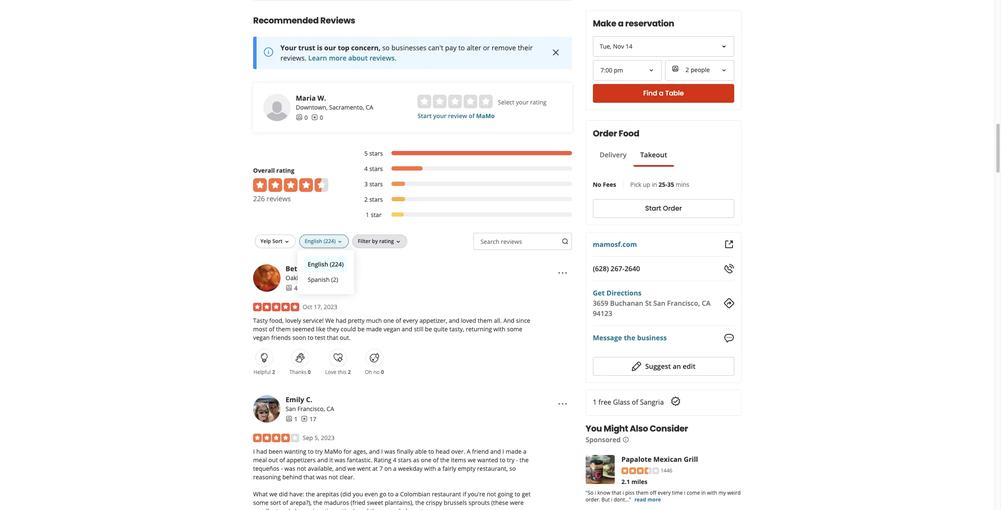 Task type: locate. For each thing, give the bounding box(es) containing it.
1 vertical spatial one
[[421, 456, 431, 464]]

them up returning
[[478, 317, 492, 325]]

1 vertical spatial 2023
[[321, 434, 335, 442]]

reviews right search on the left top of the page
[[501, 238, 522, 246]]

restaurant
[[432, 490, 461, 498]]

3 i from the left
[[502, 448, 504, 456]]

learn more about reviews. link
[[308, 53, 397, 63]]

that inside i had been wanting to try mamo for ages, and i was finally able to head over. a friend and i made a meal out of appetizers and it was fantastic. rating 4 stars as one of the items we wanted to try - the tequeños - was not available, and we went at 7 on a weekday with a fairly empty restaurant, so reasoning behind that was not clear.
[[303, 473, 315, 481]]

0 vertical spatial had
[[336, 317, 346, 325]]

you might also consider
[[586, 423, 688, 435]]

24 external link v2 image
[[724, 239, 734, 250]]

english up english (224) button
[[305, 238, 322, 245]]

1 horizontal spatial start
[[645, 204, 661, 214]]

reviews element containing 17
[[301, 415, 316, 424]]

0 vertical spatial menu image
[[557, 268, 568, 279]]

stars
[[369, 149, 383, 157], [369, 165, 383, 173], [369, 180, 383, 188], [369, 195, 383, 203], [398, 456, 412, 464]]

1 horizontal spatial not
[[329, 473, 338, 481]]

0 horizontal spatial order
[[593, 128, 617, 140]]

2 inside 'element'
[[364, 195, 368, 203]]

16 friends v2 image
[[296, 114, 303, 121], [286, 416, 292, 423]]

some
[[507, 325, 522, 333], [253, 499, 269, 507]]

mamosf.com
[[593, 240, 637, 249]]

16 chevron down v2 image right sort
[[283, 238, 290, 245]]

tab list
[[593, 150, 674, 167]]

still
[[414, 325, 423, 333]]

1 vertical spatial every
[[658, 490, 671, 497]]

ca inside get directions 3659 buchanan st san francisco, ca 94123
[[702, 299, 711, 308]]

1446
[[661, 467, 672, 475]]

0 horizontal spatial try
[[315, 448, 323, 456]]

0 vertical spatial 16 friends v2 image
[[296, 114, 303, 121]]

0 horizontal spatial so
[[382, 43, 390, 52]]

english for english (224) button
[[308, 260, 328, 268]]

you're
[[468, 490, 485, 498]]

0 vertical spatial them
[[478, 317, 492, 325]]

vegan
[[384, 325, 400, 333], [253, 334, 270, 342]]

in
[[652, 181, 657, 189], [701, 490, 706, 497]]

2 horizontal spatial not
[[487, 490, 496, 498]]

1 vertical spatial had
[[256, 448, 267, 456]]

1 horizontal spatial one
[[421, 456, 431, 464]]

2 horizontal spatial 1
[[593, 398, 597, 407]]

4.5 star rating image
[[253, 178, 328, 192]]

1 vertical spatial that
[[303, 473, 315, 481]]

we up clear.
[[347, 465, 356, 473]]

reviews element for w.
[[311, 113, 323, 122]]

businesses
[[391, 43, 426, 52]]

1 horizontal spatial be
[[425, 325, 432, 333]]

with inside i had been wanting to try mamo for ages, and i was finally able to head over. a friend and i made a meal out of appetizers and it was fantastic. rating 4 stars as one of the items we wanted to try - the tequeños - was not available, and we went at 7 on a weekday with a fairly empty restaurant, so reasoning behind that was not clear.
[[424, 465, 436, 473]]

english (224) for english (224) dropdown button at the left of page
[[305, 238, 336, 245]]

be right "still"
[[425, 325, 432, 333]]

1 vertical spatial with
[[424, 465, 436, 473]]

table
[[665, 89, 684, 98]]

1 horizontal spatial some
[[507, 325, 522, 333]]

the up the arepa?),
[[306, 490, 315, 498]]

0 horizontal spatial reviews
[[267, 194, 291, 203]]

(0 reactions) element right no
[[381, 369, 384, 376]]

16 chevron down v2 image inside "yelp sort" popup button
[[283, 238, 290, 245]]

every inside "so i know that i piss them off every time i come in with my weird order. but i dont…"
[[658, 490, 671, 497]]

crispy
[[426, 499, 442, 507]]

with inside "so i know that i piss them off every time i come in with my weird order. but i dont…"
[[707, 490, 717, 497]]

2 (0 reactions) element from the left
[[381, 369, 384, 376]]

78
[[313, 284, 320, 292]]

all.
[[494, 317, 502, 325]]

english (224) inside english (224) dropdown button
[[305, 238, 336, 245]]

0 horizontal spatial (0 reactions) element
[[308, 369, 311, 376]]

filter by rating
[[358, 238, 394, 245]]

meal
[[253, 456, 267, 464]]

1 vertical spatial in
[[701, 490, 706, 497]]

0 vertical spatial reviews
[[267, 194, 291, 203]]

soon
[[292, 334, 306, 342]]

0 horizontal spatial francisco,
[[297, 405, 325, 413]]

be down pretty
[[358, 325, 365, 333]]

every
[[403, 317, 418, 325], [658, 490, 671, 497]]

16 chevron down v2 image
[[283, 238, 290, 245], [336, 238, 343, 245]]

arepa?),
[[290, 499, 312, 507]]

stars for 5 stars
[[369, 149, 383, 157]]

english (224) up spanish (2) button
[[308, 260, 344, 268]]

1 vertical spatial reviews
[[501, 238, 522, 246]]

start inside the recommended reviews element
[[418, 112, 432, 120]]

english (224) up english (224) button
[[305, 238, 336, 245]]

reviews element down the "downtown,"
[[311, 113, 323, 122]]

reviews element
[[311, 113, 323, 122], [301, 415, 316, 424]]

select your rating
[[498, 98, 547, 106]]

(224) inside button
[[330, 260, 344, 268]]

stars right 3 at the top
[[369, 180, 383, 188]]

1 horizontal spatial every
[[658, 490, 671, 497]]

0 horizontal spatial more
[[329, 53, 346, 63]]

1 reviews. from the left
[[280, 53, 306, 63]]

1 menu image from the top
[[557, 268, 568, 279]]

by
[[372, 238, 378, 245]]

more inside "info" alert
[[329, 53, 346, 63]]

reviews
[[267, 194, 291, 203], [501, 238, 522, 246]]

not down appetizers
[[297, 465, 306, 473]]

start your review of mamo
[[418, 112, 495, 120]]

try down sep 5, 2023
[[315, 448, 323, 456]]

so right concern,
[[382, 43, 390, 52]]

them inside "so i know that i piss them off every time i come in with my weird order. but i dont…"
[[636, 490, 649, 497]]

0 vertical spatial friends element
[[296, 113, 308, 122]]

1 horizontal spatial 1
[[366, 211, 369, 219]]

(0 reactions) element right thanks
[[308, 369, 311, 376]]

0 vertical spatial san
[[653, 299, 665, 308]]

2 vertical spatial with
[[707, 490, 717, 497]]

0 right thanks
[[308, 369, 311, 376]]

loved
[[461, 317, 476, 325]]

every up "still"
[[403, 317, 418, 325]]

Select a date text field
[[593, 36, 734, 57]]

so right restaurant,
[[509, 465, 516, 473]]

(2 reactions) element right helpful
[[272, 369, 275, 376]]

mamo inside i had been wanting to try mamo for ages, and i was finally able to head over. a friend and i made a meal out of appetizers and it was fantastic. rating 4 stars as one of the items we wanted to try - the tequeños - was not available, and we went at 7 on a weekday with a fairly empty restaurant, so reasoning behind that was not clear.
[[324, 448, 342, 456]]

1 (2 reactions) element from the left
[[272, 369, 275, 376]]

2 menu image from the top
[[557, 399, 568, 410]]

stars inside 'element'
[[369, 195, 383, 203]]

(fried
[[351, 499, 365, 507]]

francisco, right st
[[667, 299, 700, 308]]

thanks 0
[[289, 369, 311, 376]]

i up rating at the left bottom of the page
[[381, 448, 383, 456]]

0 horizontal spatial -
[[281, 465, 283, 473]]

not
[[297, 465, 306, 473], [329, 473, 338, 481], [487, 490, 496, 498]]

1 horizontal spatial (0 reactions) element
[[381, 369, 384, 376]]

i up restaurant,
[[502, 448, 504, 456]]

start inside 'start order' button
[[645, 204, 661, 214]]

them up friends
[[276, 325, 291, 333]]

0 vertical spatial in
[[652, 181, 657, 189]]

love this 2
[[325, 369, 351, 376]]

start for start your review of mamo
[[418, 112, 432, 120]]

1 horizontal spatial we
[[347, 465, 356, 473]]

made inside tasty food, lovely service! we had pretty much one of every appetizer, and loved them all. and since most of them seemed like they could be made vegan and still be quite tasty, returning with some vegan friends soon to test that out.
[[366, 325, 382, 333]]

2 vertical spatial 1
[[294, 415, 298, 423]]

24 message v2 image
[[724, 333, 734, 343]]

one right the 'much'
[[383, 317, 394, 325]]

francisco, inside get directions 3659 buchanan st san francisco, ca 94123
[[667, 299, 700, 308]]

1 vertical spatial try
[[507, 456, 515, 464]]

one right as
[[421, 456, 431, 464]]

rating right select
[[530, 98, 547, 106]]

and left "still"
[[402, 325, 412, 333]]

english
[[305, 238, 322, 245], [308, 260, 328, 268]]

reviews element down the emily c. san francisco, ca
[[301, 415, 316, 424]]

been
[[269, 448, 283, 456]]

suggest an edit button
[[593, 357, 734, 376]]

ca up sep 5, 2023
[[327, 405, 334, 413]]

i right but
[[611, 497, 612, 504]]

stars down finally
[[398, 456, 412, 464]]

the inside "button"
[[624, 334, 635, 343]]

ca down h.
[[312, 274, 319, 282]]

0 vertical spatial start
[[418, 112, 432, 120]]

search image
[[562, 238, 568, 245]]

photo of bethany h. image
[[253, 265, 280, 292]]

(0 reactions) element
[[308, 369, 311, 376], [381, 369, 384, 376]]

was up rating at the left bottom of the page
[[384, 448, 395, 456]]

0 vertical spatial order
[[593, 128, 617, 140]]

(these
[[491, 499, 508, 507]]

made inside i had been wanting to try mamo for ages, and i was finally able to head over. a friend and i made a meal out of appetizers and it was fantastic. rating 4 stars as one of the items we wanted to try - the tequeños - was not available, and we went at 7 on a weekday with a fairly empty restaurant, so reasoning behind that was not clear.
[[506, 448, 522, 456]]

5 stars
[[364, 149, 383, 157]]

1 horizontal spatial 4
[[393, 456, 396, 464]]

(224) up english (224) button
[[324, 238, 336, 245]]

  text field
[[474, 233, 572, 250]]

16 chevron down v2 image for (224)
[[336, 238, 343, 245]]

2.1 miles
[[621, 478, 647, 486]]

3 stars
[[364, 180, 383, 188]]

we up sort
[[269, 490, 277, 498]]

we
[[325, 317, 334, 325]]

0 horizontal spatial vegan
[[253, 334, 270, 342]]

2023 for h.
[[324, 303, 337, 311]]

None radio
[[464, 95, 477, 108], [479, 95, 493, 108], [464, 95, 477, 108], [479, 95, 493, 108]]

friends element left 16 review v2 icon
[[296, 113, 308, 122]]

1 vertical spatial made
[[506, 448, 522, 456]]

4 right rating at the left bottom of the page
[[393, 456, 396, 464]]

to left test
[[308, 334, 313, 342]]

1 horizontal spatial san
[[653, 299, 665, 308]]

friends element containing 0
[[296, 113, 308, 122]]

tab list containing delivery
[[593, 150, 674, 167]]

made down the 'much'
[[366, 325, 382, 333]]

english (224) inside english (224) button
[[308, 260, 344, 268]]

start down up
[[645, 204, 661, 214]]

1 horizontal spatial i
[[381, 448, 383, 456]]

(224) for english (224) dropdown button at the left of page
[[324, 238, 336, 245]]

24 phone v2 image
[[724, 264, 734, 274]]

my
[[719, 490, 726, 497]]

off
[[650, 490, 656, 497]]

and left 'it'
[[317, 456, 328, 464]]

friends element containing 41
[[286, 284, 301, 293]]

1 left star
[[366, 211, 369, 219]]

san inside the emily c. san francisco, ca
[[286, 405, 296, 413]]

1 horizontal spatial them
[[478, 317, 492, 325]]

24 check in v2 image
[[671, 397, 681, 407]]

francisco, down c.
[[297, 405, 325, 413]]

0 vertical spatial with
[[494, 325, 505, 333]]

1 horizontal spatial vegan
[[384, 325, 400, 333]]

we
[[468, 456, 476, 464], [347, 465, 356, 473], [269, 490, 277, 498]]

16 friends v2 image
[[286, 285, 292, 292]]

remove
[[492, 43, 516, 52]]

weekday
[[398, 465, 423, 473]]

the down sweet at the left bottom of page
[[370, 507, 379, 511]]

2 vertical spatial friends element
[[286, 415, 298, 424]]

search
[[480, 238, 499, 246]]

0 vertical spatial your
[[516, 98, 529, 106]]

1 vertical spatial we
[[347, 465, 356, 473]]

(2 reactions) element right this
[[348, 369, 351, 376]]

1 horizontal spatial more
[[647, 497, 661, 504]]

reviews for search reviews
[[501, 238, 522, 246]]

maria
[[296, 93, 316, 103]]

0 horizontal spatial be
[[358, 325, 365, 333]]

2023
[[324, 303, 337, 311], [321, 434, 335, 442]]

for
[[344, 448, 352, 456]]

5,
[[315, 434, 319, 442]]

2 horizontal spatial them
[[636, 490, 649, 497]]

1 vertical spatial rating
[[276, 166, 294, 174]]

san down "emily" on the bottom of page
[[286, 405, 296, 413]]

them left off
[[636, 490, 649, 497]]

every inside tasty food, lovely service! we had pretty much one of every appetizer, and loved them all. and since most of them seemed like they could be made vegan and still be quite tasty, returning with some vegan friends soon to test that out.
[[403, 317, 418, 325]]

not inside what we did have: the arepitas (did you even go to a colombian restaurant if you're not going to get some sort of arepa?), the maduros (fried sweet plantains), the crispy brussels sprouts (these were excellent and also a gigantic portion), and the avocado burrata.
[[487, 490, 496, 498]]

to right pay
[[458, 43, 465, 52]]

our
[[324, 43, 336, 52]]

0 vertical spatial we
[[468, 456, 476, 464]]

25-
[[659, 181, 667, 189]]

reviews element for c.
[[301, 415, 316, 424]]

0 horizontal spatial reviews.
[[280, 53, 306, 63]]

2 horizontal spatial 2
[[364, 195, 368, 203]]

3.5 star rating image
[[621, 468, 659, 475]]

0 horizontal spatial (2 reactions) element
[[272, 369, 275, 376]]

what
[[253, 490, 268, 498]]

love
[[325, 369, 336, 376]]

1 horizontal spatial so
[[509, 465, 516, 473]]

wanting
[[284, 448, 306, 456]]

much
[[366, 317, 382, 325]]

ages,
[[353, 448, 367, 456]]

spanish
[[308, 276, 330, 284]]

0 horizontal spatial made
[[366, 325, 382, 333]]

0 horizontal spatial some
[[253, 499, 269, 507]]

papalote mexican grill link
[[621, 455, 698, 464]]

2 right this
[[348, 369, 351, 376]]

0 vertical spatial english (224)
[[305, 238, 336, 245]]

were
[[510, 499, 524, 507]]

1 horizontal spatial that
[[327, 334, 338, 342]]

rating element
[[418, 95, 493, 108]]

2 vertical spatial not
[[487, 490, 496, 498]]

if
[[463, 490, 466, 498]]

filter reviews by 1 star rating element
[[356, 211, 572, 219]]

not up (these
[[487, 490, 496, 498]]

2 reviews. from the left
[[369, 53, 397, 63]]

food
[[619, 128, 639, 140]]

0 vertical spatial rating
[[530, 98, 547, 106]]

sort
[[272, 238, 283, 245]]

friends element containing 1
[[286, 415, 298, 424]]

with down all.
[[494, 325, 505, 333]]

0 horizontal spatial had
[[256, 448, 267, 456]]

0 horizontal spatial we
[[269, 490, 277, 498]]

0 vertical spatial some
[[507, 325, 522, 333]]

0 horizontal spatial every
[[403, 317, 418, 325]]

1 vertical spatial san
[[286, 405, 296, 413]]

- up "behind"
[[281, 465, 283, 473]]

1 vertical spatial your
[[433, 112, 446, 120]]

0 vertical spatial 4
[[364, 165, 368, 173]]

vegan down most
[[253, 334, 270, 342]]

more down top
[[329, 53, 346, 63]]

maria w. downtown, sacramento, ca
[[296, 93, 373, 111]]

i up meal
[[253, 448, 255, 456]]

that down the they
[[327, 334, 338, 342]]

avocado
[[381, 507, 404, 511]]

stars up the 3 stars
[[369, 165, 383, 173]]

4
[[364, 165, 368, 173], [393, 456, 396, 464]]

start for start order
[[645, 204, 661, 214]]

the right message
[[624, 334, 635, 343]]

(2 reactions) element
[[272, 369, 275, 376], [348, 369, 351, 376]]

oct
[[303, 303, 312, 311]]

like
[[316, 325, 325, 333]]

one inside i had been wanting to try mamo for ages, and i was finally able to head over. a friend and i made a meal out of appetizers and it was fantastic. rating 4 stars as one of the items we wanted to try - the tequeños - was not available, and we went at 7 on a weekday with a fairly empty restaurant, so reasoning behind that was not clear.
[[421, 456, 431, 464]]

stars right the 5
[[369, 149, 383, 157]]

(224) for english (224) button
[[330, 260, 344, 268]]

your for select
[[516, 98, 529, 106]]

1 vertical spatial more
[[647, 497, 661, 504]]

1 16 chevron down v2 image from the left
[[283, 238, 290, 245]]

16 chevron down v2 image left filter
[[336, 238, 343, 245]]

your left review
[[433, 112, 446, 120]]

some up excellent
[[253, 499, 269, 507]]

1 vertical spatial 16 friends v2 image
[[286, 416, 292, 423]]

reviews down 4.5 star rating image
[[267, 194, 291, 203]]

-
[[516, 456, 518, 464], [281, 465, 283, 473]]

2 down 3 at the top
[[364, 195, 368, 203]]

reviews. down your
[[280, 53, 306, 63]]

0 vertical spatial that
[[327, 334, 338, 342]]

reviews
[[320, 14, 355, 26]]

1 vertical spatial friends element
[[286, 284, 301, 293]]

order down 35
[[663, 204, 682, 214]]

some down and on the right bottom of the page
[[507, 325, 522, 333]]

english inside english (224) dropdown button
[[305, 238, 322, 245]]

star
[[371, 211, 381, 219]]

reviews element containing 0
[[311, 113, 323, 122]]

1 horizontal spatial with
[[494, 325, 505, 333]]

16 review v2 image
[[301, 416, 308, 423]]

0 horizontal spatial that
[[303, 473, 315, 481]]

start left review
[[418, 112, 432, 120]]

menu image
[[557, 268, 568, 279], [557, 399, 568, 410]]

stars up star
[[369, 195, 383, 203]]

friends element for bethany h.
[[286, 284, 301, 293]]

1 for 1 free glass of sangria
[[593, 398, 597, 407]]

also
[[292, 507, 303, 511]]

16 friends v2 image left 16 review v2 icon
[[296, 114, 303, 121]]

friends element for emily c.
[[286, 415, 298, 424]]

to inside tasty food, lovely service! we had pretty much one of every appetizer, and loved them all. and since most of them seemed like they could be made vegan and still be quite tasty, returning with some vegan friends soon to test that out.
[[308, 334, 313, 342]]

bethany
[[286, 264, 314, 273]]

oh no 0
[[365, 369, 384, 376]]

(224) inside dropdown button
[[324, 238, 336, 245]]

16 friends v2 image for emily
[[286, 416, 292, 423]]

mamo up 'it'
[[324, 448, 342, 456]]

ca left 24 directions v2 image
[[702, 299, 711, 308]]

2 vertical spatial rating
[[379, 238, 394, 245]]

that right know
[[612, 490, 621, 497]]

english inside english (224) button
[[308, 260, 328, 268]]

1 horizontal spatial made
[[506, 448, 522, 456]]

oakland,
[[286, 274, 310, 282]]

None field
[[665, 60, 734, 81], [594, 61, 661, 80], [665, 60, 734, 81], [594, 61, 661, 80]]

made up restaurant,
[[506, 448, 522, 456]]

1 vertical spatial mamo
[[324, 448, 342, 456]]

  text field inside the recommended reviews element
[[474, 233, 572, 250]]

friends element
[[296, 113, 308, 122], [286, 284, 301, 293], [286, 415, 298, 424]]

16 friends v2 image for maria
[[296, 114, 303, 121]]

in right up
[[652, 181, 657, 189]]

ca right sacramento,
[[366, 103, 373, 111]]

some inside tasty food, lovely service! we had pretty much one of every appetizer, and loved them all. and since most of them seemed like they could be made vegan and still be quite tasty, returning with some vegan friends soon to test that out.
[[507, 325, 522, 333]]

2640
[[624, 264, 640, 274]]

0 vertical spatial reviews element
[[311, 113, 323, 122]]

more
[[329, 53, 346, 63], [647, 497, 661, 504]]

2 vertical spatial we
[[269, 490, 277, 498]]

0 vertical spatial more
[[329, 53, 346, 63]]

ca inside the emily c. san francisco, ca
[[327, 405, 334, 413]]

2 16 chevron down v2 image from the left
[[336, 238, 343, 245]]

c.
[[306, 395, 312, 405]]

rating inside dropdown button
[[379, 238, 394, 245]]

your trust is our top concern,
[[280, 43, 380, 52]]

16 friends v2 image left 16 review v2 image
[[286, 416, 292, 423]]

with
[[494, 325, 505, 333], [424, 465, 436, 473], [707, 490, 717, 497]]

2 (2 reactions) element from the left
[[348, 369, 351, 376]]

16 review v2 image
[[311, 114, 318, 121]]

(2)
[[331, 276, 338, 284]]

None radio
[[418, 95, 431, 108], [433, 95, 447, 108], [448, 95, 462, 108], [418, 95, 431, 108], [433, 95, 447, 108], [448, 95, 462, 108]]

1 vertical spatial 4
[[393, 456, 396, 464]]

1 horizontal spatial 16 friends v2 image
[[296, 114, 303, 121]]

- right wanted
[[516, 456, 518, 464]]

reviews. inside so businesses can't pay to alter or remove their reviews.
[[280, 53, 306, 63]]

papalote
[[621, 455, 652, 464]]

try up restaurant,
[[507, 456, 515, 464]]

and down sort
[[280, 507, 290, 511]]

your
[[280, 43, 297, 52]]

0 horizontal spatial mamo
[[324, 448, 342, 456]]

and down (fried
[[358, 507, 369, 511]]

2 be from the left
[[425, 325, 432, 333]]

lovely
[[285, 317, 301, 325]]

16 chevron down v2 image inside english (224) dropdown button
[[336, 238, 343, 245]]

suggest an edit
[[645, 362, 695, 371]]

your right select
[[516, 98, 529, 106]]

1 (0 reactions) element from the left
[[308, 369, 311, 376]]

more for learn
[[329, 53, 346, 63]]

1 horizontal spatial order
[[663, 204, 682, 214]]

service!
[[303, 317, 324, 325]]

one inside tasty food, lovely service! we had pretty much one of every appetizer, and loved them all. and since most of them seemed like they could be made vegan and still be quite tasty, returning with some vegan friends soon to test that out.
[[383, 317, 394, 325]]



Task type: describe. For each thing, give the bounding box(es) containing it.
as
[[413, 456, 419, 464]]

sponsored
[[586, 435, 621, 445]]

emily c. san francisco, ca
[[286, 395, 334, 413]]

7
[[379, 465, 383, 473]]

you
[[586, 423, 602, 435]]

stars for 2 stars
[[369, 195, 383, 203]]

with inside tasty food, lovely service! we had pretty much one of every appetizer, and loved them all. and since most of them seemed like they could be made vegan and still be quite tasty, returning with some vegan friends soon to test that out.
[[494, 325, 505, 333]]

concern,
[[351, 43, 380, 52]]

of right glass at the right
[[632, 398, 638, 407]]

0 vertical spatial -
[[516, 456, 518, 464]]

menu image for emily c.
[[557, 399, 568, 410]]

(2 reactions) element for love this 2
[[348, 369, 351, 376]]

(no rating) image
[[418, 95, 493, 108]]

1 vertical spatial vegan
[[253, 334, 270, 342]]

and up clear.
[[335, 465, 346, 473]]

0 horizontal spatial 4
[[364, 165, 368, 173]]

out
[[268, 456, 278, 464]]

of right review
[[469, 112, 475, 120]]

filter reviews by 5 stars rating element
[[356, 149, 572, 158]]

find a table link
[[593, 84, 734, 103]]

to up were
[[515, 490, 520, 498]]

(2 reactions) element for helpful 2
[[272, 369, 275, 376]]

search reviews
[[480, 238, 522, 246]]

grill
[[684, 455, 698, 464]]

delivery
[[600, 150, 627, 160]]

also
[[630, 423, 648, 435]]

the down head in the bottom of the page
[[440, 456, 449, 464]]

more for read
[[647, 497, 661, 504]]

photo of emily c. image
[[253, 396, 280, 423]]

41
[[294, 284, 301, 292]]

filter reviews by 2 stars rating element
[[356, 195, 572, 204]]

order inside button
[[663, 204, 682, 214]]

0 horizontal spatial 1
[[294, 415, 298, 423]]

takeout
[[640, 150, 667, 160]]

pick up in 25-35 mins
[[630, 181, 689, 189]]

francisco, inside the emily c. san francisco, ca
[[297, 405, 325, 413]]

make
[[593, 18, 616, 29]]

oct 17, 2023
[[303, 303, 337, 311]]

to up appetizers
[[308, 448, 314, 456]]

find a table
[[643, 89, 684, 98]]

menu image for bethany h.
[[557, 268, 568, 279]]

photo of maria w. image
[[263, 94, 291, 121]]

trust
[[298, 43, 315, 52]]

and up the tasty,
[[449, 317, 459, 325]]

was right 'it'
[[335, 456, 345, 464]]

recommended reviews element
[[226, 0, 599, 511]]

stars for 4 stars
[[369, 165, 383, 173]]

(0 reactions) element for thanks 0
[[308, 369, 311, 376]]

24 directions v2 image
[[724, 298, 734, 309]]

0 horizontal spatial in
[[652, 181, 657, 189]]

close image
[[551, 47, 561, 58]]

order food
[[593, 128, 639, 140]]

24 pencil v2 image
[[632, 361, 642, 372]]

select
[[498, 98, 514, 106]]

english (224) for english (224) button
[[308, 260, 344, 268]]

returning
[[466, 325, 492, 333]]

they
[[327, 325, 339, 333]]

stars inside i had been wanting to try mamo for ages, and i was finally able to head over. a friend and i made a meal out of appetizers and it was fantastic. rating 4 stars as one of the items we wanted to try - the tequeños - was not available, and we went at 7 on a weekday with a fairly empty restaurant, so reasoning behind that was not clear.
[[398, 456, 412, 464]]

but
[[602, 497, 610, 504]]

17
[[309, 415, 316, 423]]

0 horizontal spatial 2
[[272, 369, 275, 376]]

of down food,
[[269, 325, 274, 333]]

mexican
[[653, 455, 682, 464]]

4 star rating image
[[253, 434, 299, 443]]

or
[[483, 43, 490, 52]]

"so
[[586, 490, 593, 497]]

0 vertical spatial vegan
[[384, 325, 400, 333]]

1 vertical spatial not
[[329, 473, 338, 481]]

available,
[[308, 465, 334, 473]]

i right time
[[684, 490, 685, 497]]

was down available, in the bottom left of the page
[[316, 473, 327, 481]]

downtown,
[[296, 103, 328, 111]]

0 left 16 review v2 icon
[[304, 113, 308, 122]]

food,
[[269, 317, 284, 325]]

plantains),
[[385, 499, 414, 507]]

to right able
[[428, 448, 434, 456]]

read
[[634, 497, 646, 504]]

excellent
[[253, 507, 278, 511]]

alter
[[467, 43, 481, 52]]

start order
[[645, 204, 682, 214]]

i left piss
[[623, 490, 624, 497]]

24 info v2 image
[[263, 47, 274, 57]]

business
[[637, 334, 667, 343]]

consider
[[650, 423, 688, 435]]

the up gigantic
[[313, 499, 322, 507]]

16 chevron down v2 image for sort
[[283, 238, 290, 245]]

1 horizontal spatial mamo
[[476, 112, 495, 120]]

in inside "so i know that i piss them off every time i come in with my weird order. but i dont…"
[[701, 490, 706, 497]]

so inside i had been wanting to try mamo for ages, and i was finally able to head over. a friend and i made a meal out of appetizers and it was fantastic. rating 4 stars as one of the items we wanted to try - the tequeños - was not available, and we went at 7 on a weekday with a fairly empty restaurant, so reasoning behind that was not clear.
[[509, 465, 516, 473]]

267-
[[611, 264, 624, 274]]

out.
[[340, 334, 351, 342]]

did
[[279, 490, 288, 498]]

since
[[516, 317, 530, 325]]

to inside so businesses can't pay to alter or remove their reviews.
[[458, 43, 465, 52]]

tequeños
[[253, 465, 279, 473]]

papalote mexican grill
[[621, 455, 698, 464]]

1 horizontal spatial try
[[507, 456, 515, 464]]

even
[[365, 490, 378, 498]]

rating for select your rating
[[530, 98, 547, 106]]

what we did have: the arepitas (did you even go to a colombian restaurant if you're not going to get some sort of arepa?), the maduros (fried sweet plantains), the crispy brussels sprouts (these were excellent and also a gigantic portion), and the avocado burrata.
[[253, 490, 531, 511]]

the up burrata.
[[415, 499, 424, 507]]

finally
[[397, 448, 413, 456]]

to right go
[[388, 490, 394, 498]]

make a reservation
[[593, 18, 674, 29]]

this
[[338, 369, 346, 376]]

2 horizontal spatial we
[[468, 456, 476, 464]]

1 for 1 star
[[366, 211, 369, 219]]

review
[[448, 112, 467, 120]]

sep 5, 2023
[[303, 434, 335, 442]]

to up restaurant,
[[500, 456, 505, 464]]

had inside i had been wanting to try mamo for ages, and i was finally able to head over. a friend and i made a meal out of appetizers and it was fantastic. rating 4 stars as one of the items we wanted to try - the tequeños - was not available, and we went at 7 on a weekday with a fairly empty restaurant, so reasoning behind that was not clear.
[[256, 448, 267, 456]]

stars for 3 stars
[[369, 180, 383, 188]]

1 i from the left
[[253, 448, 255, 456]]

and
[[503, 317, 514, 325]]

1 vertical spatial -
[[281, 465, 283, 473]]

that inside tasty food, lovely service! we had pretty much one of every appetizer, and loved them all. and since most of them seemed like they could be made vegan and still be quite tasty, returning with some vegan friends soon to test that out.
[[327, 334, 338, 342]]

photos element
[[323, 284, 335, 293]]

16 chevron down v2 image
[[395, 238, 402, 245]]

had inside tasty food, lovely service! we had pretty much one of every appetizer, and loved them all. and since most of them seemed like they could be made vegan and still be quite tasty, returning with some vegan friends soon to test that out.
[[336, 317, 346, 325]]

i right "so
[[595, 490, 596, 497]]

16 info v2 image
[[622, 437, 629, 444]]

of down head in the bottom of the page
[[433, 456, 439, 464]]

i had been wanting to try mamo for ages, and i was finally able to head over. a friend and i made a meal out of appetizers and it was fantastic. rating 4 stars as one of the items we wanted to try - the tequeños - was not available, and we went at 7 on a weekday with a fairly empty restaurant, so reasoning behind that was not clear.
[[253, 448, 529, 481]]

and up rating at the left bottom of the page
[[369, 448, 380, 456]]

info alert
[[253, 37, 572, 69]]

and up wanted
[[490, 448, 501, 456]]

was up "behind"
[[284, 465, 295, 473]]

english for english (224) dropdown button at the left of page
[[305, 238, 322, 245]]

0 right 16 review v2 icon
[[320, 113, 323, 122]]

takeout tab panel
[[593, 167, 674, 170]]

maduros
[[324, 499, 349, 507]]

up
[[643, 181, 650, 189]]

going
[[498, 490, 513, 498]]

94123
[[593, 309, 612, 318]]

your for start
[[433, 112, 446, 120]]

get directions 3659 buchanan st san francisco, ca 94123
[[593, 289, 711, 318]]

spanish (2) button
[[304, 272, 347, 288]]

friends element for maria w.
[[296, 113, 308, 122]]

(628)
[[593, 264, 609, 274]]

of right the 'much'
[[396, 317, 401, 325]]

the up get
[[520, 456, 529, 464]]

about
[[348, 53, 368, 63]]

of inside what we did have: the arepitas (did you even go to a colombian restaurant if you're not going to get some sort of arepa?), the maduros (fried sweet plantains), the crispy brussels sprouts (these were excellent and also a gigantic portion), and the avocado burrata.
[[283, 499, 288, 507]]

reviews for 226 reviews
[[267, 194, 291, 203]]

1 free glass of sangria
[[593, 398, 664, 407]]

ca inside bethany h. oakland, ca
[[312, 274, 319, 282]]

come
[[687, 490, 700, 497]]

test
[[315, 334, 325, 342]]

2023 for c.
[[321, 434, 335, 442]]

filter reviews by 4 stars rating element
[[356, 165, 572, 173]]

2 i from the left
[[381, 448, 383, 456]]

can't
[[428, 43, 443, 52]]

w.
[[317, 93, 326, 103]]

papalote mexican grill image
[[586, 455, 615, 484]]

learn more about reviews.
[[308, 53, 397, 63]]

behind
[[282, 473, 302, 481]]

we inside what we did have: the arepitas (did you even go to a colombian restaurant if you're not going to get some sort of arepa?), the maduros (fried sweet plantains), the crispy brussels sprouts (these were excellent and also a gigantic portion), and the avocado burrata.
[[269, 490, 277, 498]]

filter reviews by 3 stars rating element
[[356, 180, 572, 189]]

message
[[593, 334, 622, 343]]

fees
[[603, 181, 616, 189]]

3
[[364, 180, 368, 188]]

4 inside i had been wanting to try mamo for ages, and i was finally able to head over. a friend and i made a meal out of appetizers and it was fantastic. rating 4 stars as one of the items we wanted to try - the tequeños - was not available, and we went at 7 on a weekday with a fairly empty restaurant, so reasoning behind that was not clear.
[[393, 456, 396, 464]]

so inside so businesses can't pay to alter or remove their reviews.
[[382, 43, 390, 52]]

tasty food, lovely service! we had pretty much one of every appetizer, and loved them all. and since most of them seemed like they could be made vegan and still be quite tasty, returning with some vegan friends soon to test that out.
[[253, 317, 530, 342]]

35
[[667, 181, 674, 189]]

rating for filter by rating
[[379, 238, 394, 245]]

5 star rating image
[[253, 303, 299, 311]]

dont…"
[[614, 497, 631, 504]]

ca inside maria w. downtown, sacramento, ca
[[366, 103, 373, 111]]

0 horizontal spatial not
[[297, 465, 306, 473]]

pretty
[[348, 317, 365, 325]]

1 be from the left
[[358, 325, 365, 333]]

1 vertical spatial them
[[276, 325, 291, 333]]

1 star
[[366, 211, 381, 219]]

that inside "so i know that i piss them off every time i come in with my weird order. but i dont…"
[[612, 490, 621, 497]]

most
[[253, 325, 267, 333]]

order.
[[586, 497, 600, 504]]

san inside get directions 3659 buchanan st san francisco, ca 94123
[[653, 299, 665, 308]]

1 horizontal spatial 2
[[348, 369, 351, 376]]

english (224) button
[[304, 257, 347, 272]]

sangria
[[640, 398, 664, 407]]

(0 reactions) element for oh no 0
[[381, 369, 384, 376]]

buchanan
[[610, 299, 643, 308]]

226 reviews
[[253, 194, 291, 203]]

message the business button
[[593, 333, 667, 343]]

of right the out
[[279, 456, 285, 464]]

0 right no
[[381, 369, 384, 376]]

empty
[[458, 465, 476, 473]]

free
[[598, 398, 611, 407]]

some inside what we did have: the arepitas (did you even go to a colombian restaurant if you're not going to get some sort of arepa?), the maduros (fried sweet plantains), the crispy brussels sprouts (these were excellent and also a gigantic portion), and the avocado burrata.
[[253, 499, 269, 507]]



Task type: vqa. For each thing, say whether or not it's contained in the screenshot.
Terms of Use
no



